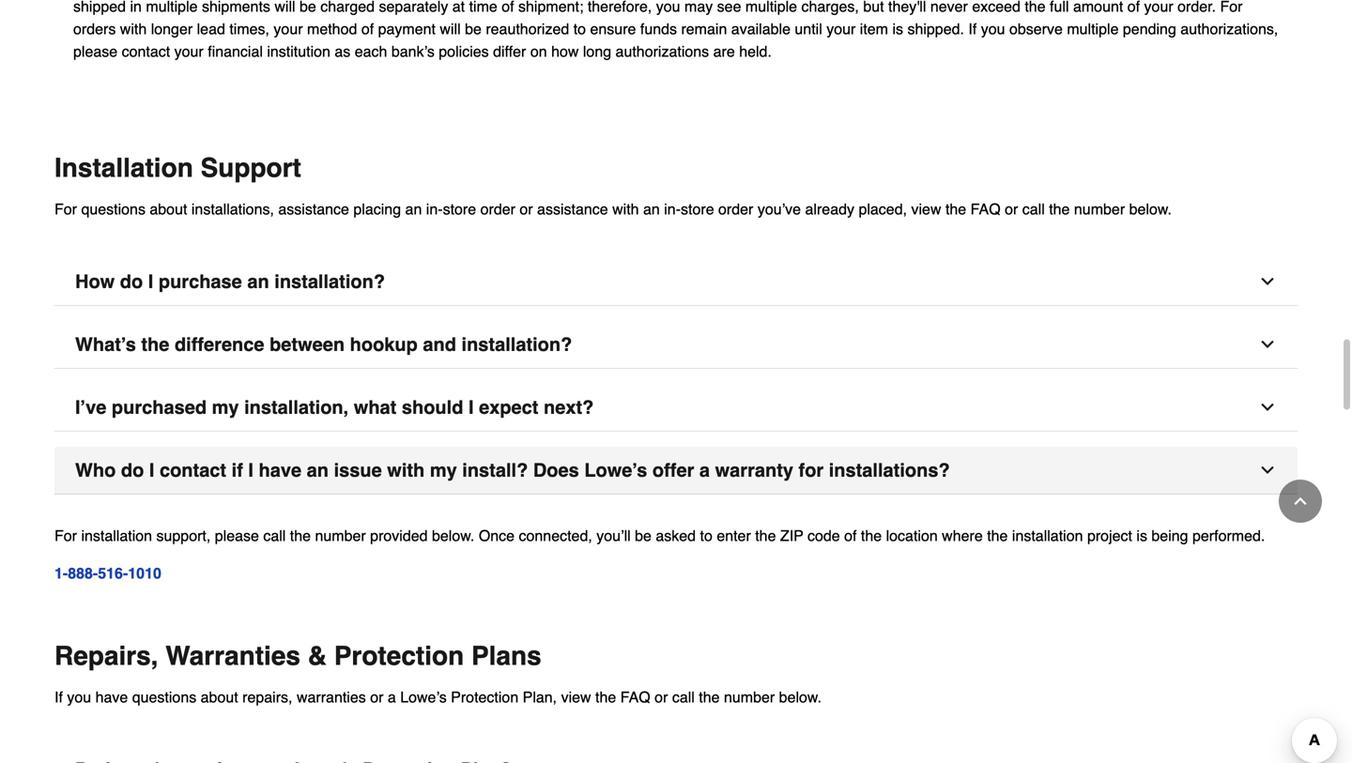 Task type: describe. For each thing, give the bounding box(es) containing it.
expect
[[479, 397, 539, 419]]

1-888-516-1010
[[54, 565, 161, 582]]

1010
[[128, 565, 161, 582]]

between
[[270, 334, 345, 356]]

repairs,
[[54, 642, 158, 672]]

2 store from the left
[[681, 201, 715, 218]]

1 vertical spatial number
[[315, 527, 366, 545]]

code
[[808, 527, 840, 545]]

i right if
[[248, 460, 254, 481]]

support
[[201, 153, 301, 183]]

what's the difference between hookup and installation?
[[75, 334, 572, 356]]

and
[[423, 334, 457, 356]]

zip
[[781, 527, 804, 545]]

installations?
[[829, 460, 950, 481]]

asked
[[656, 527, 696, 545]]

purchase
[[159, 271, 242, 293]]

i've purchased my installation, what should i expect next? button
[[54, 384, 1298, 432]]

chevron down image for what's the difference between hookup and installation?
[[1259, 335, 1278, 354]]

of
[[845, 527, 857, 545]]

0 vertical spatial below.
[[1130, 201, 1172, 218]]

once
[[479, 527, 515, 545]]

how do i purchase an installation? button
[[54, 258, 1298, 306]]

0 horizontal spatial below.
[[432, 527, 475, 545]]

placed,
[[859, 201, 908, 218]]

please
[[215, 527, 259, 545]]

1 horizontal spatial view
[[912, 201, 942, 218]]

who
[[75, 460, 116, 481]]

1 vertical spatial call
[[263, 527, 286, 545]]

1 vertical spatial questions
[[132, 689, 197, 706]]

difference
[[175, 334, 264, 356]]

who do i contact if i have an issue with my install? does lowe's offer a warranty for installations?
[[75, 460, 950, 481]]

i've purchased my installation, what should i expect next?
[[75, 397, 594, 419]]

installation support
[[54, 153, 301, 183]]

888-
[[68, 565, 98, 582]]

you've
[[758, 201, 801, 218]]

chevron down image inside i've purchased my installation, what should i expect next? button
[[1259, 398, 1278, 417]]

for
[[799, 460, 824, 481]]

for for for questions about installations, assistance placing an in-store order or assistance with an in-store order you've already placed, view the faq or call the number below.
[[54, 201, 77, 218]]

warranties
[[166, 642, 301, 672]]

1 horizontal spatial number
[[724, 689, 775, 706]]

0 vertical spatial protection
[[334, 642, 464, 672]]

i inside how do i purchase an installation? button
[[148, 271, 153, 293]]

0 horizontal spatial have
[[95, 689, 128, 706]]

purchased
[[112, 397, 207, 419]]

what's
[[75, 334, 136, 356]]

2 order from the left
[[719, 201, 754, 218]]

a inside button
[[700, 460, 710, 481]]

installations,
[[192, 201, 274, 218]]

what
[[354, 397, 397, 419]]

my inside 'who do i contact if i have an issue with my install? does lowe's offer a warranty for installations?' button
[[430, 460, 457, 481]]

i left the contact
[[149, 460, 154, 481]]

performed.
[[1193, 527, 1266, 545]]

0 horizontal spatial about
[[150, 201, 187, 218]]

1 assistance from the left
[[278, 201, 349, 218]]

who do i contact if i have an issue with my install? does lowe's offer a warranty for installations? button
[[54, 447, 1298, 495]]

1 installation from the left
[[81, 527, 152, 545]]

an inside button
[[247, 271, 269, 293]]

516-
[[98, 565, 128, 582]]

1 vertical spatial installation?
[[462, 334, 572, 356]]

to
[[700, 527, 713, 545]]

0 horizontal spatial lowe's
[[400, 689, 447, 706]]

installation,
[[244, 397, 349, 419]]

already
[[806, 201, 855, 218]]

if
[[232, 460, 243, 481]]

repairs, warranties & protection plans
[[54, 642, 542, 672]]

does
[[533, 460, 579, 481]]



Task type: vqa. For each thing, say whether or not it's contained in the screenshot.
middle included
no



Task type: locate. For each thing, give the bounding box(es) containing it.
1 vertical spatial have
[[95, 689, 128, 706]]

0 vertical spatial number
[[1075, 201, 1126, 218]]

2 vertical spatial below.
[[779, 689, 822, 706]]

2 horizontal spatial below.
[[1130, 201, 1172, 218]]

should
[[402, 397, 464, 419]]

store
[[443, 201, 476, 218], [681, 201, 715, 218]]

do for who
[[121, 460, 144, 481]]

1 horizontal spatial store
[[681, 201, 715, 218]]

an left the issue
[[307, 460, 329, 481]]

questions
[[81, 201, 146, 218], [132, 689, 197, 706]]

1 vertical spatial view
[[561, 689, 591, 706]]

questions down installation
[[81, 201, 146, 218]]

0 vertical spatial call
[[1023, 201, 1045, 218]]

install?
[[462, 460, 528, 481]]

for questions about installations, assistance placing an in-store order or assistance with an in-store order you've already placed, view the faq or call the number below.
[[54, 201, 1172, 218]]

2 installation from the left
[[1013, 527, 1084, 545]]

1 chevron down image from the top
[[1259, 398, 1278, 417]]

a right offer
[[700, 460, 710, 481]]

an right placing
[[405, 201, 422, 218]]

how do i purchase an installation?
[[75, 271, 385, 293]]

chevron down image for how do i purchase an installation?
[[1259, 272, 1278, 291]]

you
[[67, 689, 91, 706]]

1 store from the left
[[443, 201, 476, 218]]

view
[[912, 201, 942, 218], [561, 689, 591, 706]]

chevron up image
[[1292, 492, 1310, 511]]

how
[[75, 271, 115, 293]]

1 horizontal spatial about
[[201, 689, 238, 706]]

an inside button
[[307, 460, 329, 481]]

project
[[1088, 527, 1133, 545]]

i left 'purchase'
[[148, 271, 153, 293]]

0 horizontal spatial order
[[481, 201, 516, 218]]

1 horizontal spatial lowe's
[[585, 460, 648, 481]]

i left expect at the left bottom of the page
[[469, 397, 474, 419]]

be
[[635, 527, 652, 545]]

chevron down image
[[1259, 398, 1278, 417], [1259, 761, 1278, 764]]

installation?
[[275, 271, 385, 293], [462, 334, 572, 356]]

store up how do i purchase an installation? button
[[681, 201, 715, 218]]

0 vertical spatial for
[[54, 201, 77, 218]]

have right you
[[95, 689, 128, 706]]

contact
[[160, 460, 226, 481]]

1 vertical spatial lowe's
[[400, 689, 447, 706]]

1 horizontal spatial with
[[613, 201, 639, 218]]

0 vertical spatial with
[[613, 201, 639, 218]]

0 horizontal spatial view
[[561, 689, 591, 706]]

if you have questions about repairs, warranties or a lowe's protection plan, view the faq or call the number below.
[[54, 689, 822, 706]]

&
[[308, 642, 327, 672]]

for
[[54, 201, 77, 218], [54, 527, 77, 545]]

1 for from the top
[[54, 201, 77, 218]]

location
[[886, 527, 938, 545]]

chevron down image
[[1259, 272, 1278, 291], [1259, 335, 1278, 354], [1259, 461, 1278, 480]]

call
[[1023, 201, 1045, 218], [263, 527, 286, 545], [672, 689, 695, 706]]

an
[[405, 201, 422, 218], [643, 201, 660, 218], [247, 271, 269, 293], [307, 460, 329, 481]]

protection
[[334, 642, 464, 672], [451, 689, 519, 706]]

the
[[946, 201, 967, 218], [1050, 201, 1070, 218], [141, 334, 169, 356], [290, 527, 311, 545], [756, 527, 776, 545], [861, 527, 882, 545], [988, 527, 1008, 545], [596, 689, 617, 706], [699, 689, 720, 706]]

view right 'plan,'
[[561, 689, 591, 706]]

warranty
[[715, 460, 794, 481]]

with right the issue
[[387, 460, 425, 481]]

2 in- from the left
[[664, 201, 681, 218]]

0 horizontal spatial installation
[[81, 527, 152, 545]]

support,
[[156, 527, 211, 545]]

with
[[613, 201, 639, 218], [387, 460, 425, 481]]

do right how
[[120, 271, 143, 293]]

1 vertical spatial my
[[430, 460, 457, 481]]

1 in- from the left
[[426, 201, 443, 218]]

protection up if you have questions about repairs, warranties or a lowe's protection plan, view the faq or call the number below.
[[334, 642, 464, 672]]

chevron down image inside the what's the difference between hookup and installation? button
[[1259, 335, 1278, 354]]

2 horizontal spatial call
[[1023, 201, 1045, 218]]

provided
[[370, 527, 428, 545]]

lowe's inside 'who do i contact if i have an issue with my install? does lowe's offer a warranty for installations?' button
[[585, 460, 648, 481]]

for installation support, please call the number provided below. once connected, you'll be asked to enter the zip code of the location where the installation project is being performed.
[[54, 527, 1266, 545]]

1 horizontal spatial assistance
[[537, 201, 608, 218]]

0 vertical spatial faq
[[971, 201, 1001, 218]]

1 vertical spatial for
[[54, 527, 77, 545]]

0 horizontal spatial call
[[263, 527, 286, 545]]

2 chevron down image from the top
[[1259, 335, 1278, 354]]

my inside i've purchased my installation, what should i expect next? button
[[212, 397, 239, 419]]

2 for from the top
[[54, 527, 77, 545]]

faq
[[971, 201, 1001, 218], [621, 689, 651, 706]]

my down difference
[[212, 397, 239, 419]]

1 vertical spatial faq
[[621, 689, 651, 706]]

1 vertical spatial chevron down image
[[1259, 761, 1278, 764]]

view right placed,
[[912, 201, 942, 218]]

1-
[[54, 565, 68, 582]]

repairs,
[[243, 689, 293, 706]]

do for how
[[120, 271, 143, 293]]

1 chevron down image from the top
[[1259, 272, 1278, 291]]

1 horizontal spatial below.
[[779, 689, 822, 706]]

installation left project
[[1013, 527, 1084, 545]]

installation
[[54, 153, 193, 183]]

with inside 'who do i contact if i have an issue with my install? does lowe's offer a warranty for installations?' button
[[387, 460, 425, 481]]

0 vertical spatial do
[[120, 271, 143, 293]]

offer
[[653, 460, 695, 481]]

2 assistance from the left
[[537, 201, 608, 218]]

1 horizontal spatial faq
[[971, 201, 1001, 218]]

plan,
[[523, 689, 557, 706]]

do
[[120, 271, 143, 293], [121, 460, 144, 481]]

next?
[[544, 397, 594, 419]]

1-888-516-1010 link
[[54, 565, 161, 582]]

store right placing
[[443, 201, 476, 218]]

0 vertical spatial lowe's
[[585, 460, 648, 481]]

connected,
[[519, 527, 593, 545]]

what's the difference between hookup and installation? button
[[54, 321, 1298, 369]]

protection down 'plans'
[[451, 689, 519, 706]]

about down the 'installation support'
[[150, 201, 187, 218]]

have inside button
[[259, 460, 302, 481]]

0 vertical spatial chevron down image
[[1259, 398, 1278, 417]]

lowe's left offer
[[585, 460, 648, 481]]

0 horizontal spatial number
[[315, 527, 366, 545]]

for down installation
[[54, 201, 77, 218]]

1 horizontal spatial have
[[259, 460, 302, 481]]

plans
[[472, 642, 542, 672]]

about down warranties
[[201, 689, 238, 706]]

installation up 516-
[[81, 527, 152, 545]]

0 horizontal spatial a
[[388, 689, 396, 706]]

assistance
[[278, 201, 349, 218], [537, 201, 608, 218]]

order
[[481, 201, 516, 218], [719, 201, 754, 218]]

1 horizontal spatial a
[[700, 460, 710, 481]]

placing
[[354, 201, 401, 218]]

0 vertical spatial my
[[212, 397, 239, 419]]

1 order from the left
[[481, 201, 516, 218]]

you'll
[[597, 527, 631, 545]]

being
[[1152, 527, 1189, 545]]

i've
[[75, 397, 106, 419]]

in- right placing
[[426, 201, 443, 218]]

an up how do i purchase an installation? button
[[643, 201, 660, 218]]

1 vertical spatial protection
[[451, 689, 519, 706]]

0 horizontal spatial my
[[212, 397, 239, 419]]

chevron down image inside 'who do i contact if i have an issue with my install? does lowe's offer a warranty for installations?' button
[[1259, 461, 1278, 480]]

lowe's right warranties
[[400, 689, 447, 706]]

3 chevron down image from the top
[[1259, 461, 1278, 480]]

0 vertical spatial questions
[[81, 201, 146, 218]]

0 vertical spatial about
[[150, 201, 187, 218]]

2 vertical spatial call
[[672, 689, 695, 706]]

a
[[700, 460, 710, 481], [388, 689, 396, 706]]

hookup
[[350, 334, 418, 356]]

0 horizontal spatial store
[[443, 201, 476, 218]]

do inside button
[[121, 460, 144, 481]]

questions down repairs,
[[132, 689, 197, 706]]

i inside i've purchased my installation, what should i expect next? button
[[469, 397, 474, 419]]

installation
[[81, 527, 152, 545], [1013, 527, 1084, 545]]

2 horizontal spatial number
[[1075, 201, 1126, 218]]

1 vertical spatial chevron down image
[[1259, 335, 1278, 354]]

in- up how do i purchase an installation? button
[[664, 201, 681, 218]]

my left install?
[[430, 460, 457, 481]]

1 vertical spatial do
[[121, 460, 144, 481]]

in-
[[426, 201, 443, 218], [664, 201, 681, 218]]

0 horizontal spatial with
[[387, 460, 425, 481]]

0 vertical spatial view
[[912, 201, 942, 218]]

or
[[520, 201, 533, 218], [1005, 201, 1019, 218], [370, 689, 384, 706], [655, 689, 668, 706]]

lowe's
[[585, 460, 648, 481], [400, 689, 447, 706]]

1 vertical spatial about
[[201, 689, 238, 706]]

installation? up what's the difference between hookup and installation?
[[275, 271, 385, 293]]

0 vertical spatial a
[[700, 460, 710, 481]]

1 horizontal spatial installation?
[[462, 334, 572, 356]]

i
[[148, 271, 153, 293], [469, 397, 474, 419], [149, 460, 154, 481], [248, 460, 254, 481]]

about
[[150, 201, 187, 218], [201, 689, 238, 706]]

2 vertical spatial chevron down image
[[1259, 461, 1278, 480]]

2 chevron down image from the top
[[1259, 761, 1278, 764]]

warranties
[[297, 689, 366, 706]]

for up 1-
[[54, 527, 77, 545]]

issue
[[334, 460, 382, 481]]

do inside button
[[120, 271, 143, 293]]

chevron down image inside how do i purchase an installation? button
[[1259, 272, 1278, 291]]

scroll to top element
[[1279, 480, 1323, 523]]

1 horizontal spatial installation
[[1013, 527, 1084, 545]]

an right 'purchase'
[[247, 271, 269, 293]]

if
[[54, 689, 63, 706]]

1 vertical spatial with
[[387, 460, 425, 481]]

is
[[1137, 527, 1148, 545]]

0 horizontal spatial assistance
[[278, 201, 349, 218]]

a right warranties
[[388, 689, 396, 706]]

1 horizontal spatial order
[[719, 201, 754, 218]]

2 vertical spatial number
[[724, 689, 775, 706]]

below.
[[1130, 201, 1172, 218], [432, 527, 475, 545], [779, 689, 822, 706]]

1 horizontal spatial call
[[672, 689, 695, 706]]

0 horizontal spatial installation?
[[275, 271, 385, 293]]

0 horizontal spatial faq
[[621, 689, 651, 706]]

my
[[212, 397, 239, 419], [430, 460, 457, 481]]

where
[[942, 527, 983, 545]]

the inside the what's the difference between hookup and installation? button
[[141, 334, 169, 356]]

0 vertical spatial chevron down image
[[1259, 272, 1278, 291]]

with up how do i purchase an installation? button
[[613, 201, 639, 218]]

for for for installation support, please call the number provided below. once connected, you'll be asked to enter the zip code of the location where the installation project is being performed.
[[54, 527, 77, 545]]

installation? up expect at the left bottom of the page
[[462, 334, 572, 356]]

0 horizontal spatial in-
[[426, 201, 443, 218]]

enter
[[717, 527, 751, 545]]

1 vertical spatial below.
[[432, 527, 475, 545]]

chevron down image for who do i contact if i have an issue with my install? does lowe's offer a warranty for installations?
[[1259, 461, 1278, 480]]

number
[[1075, 201, 1126, 218], [315, 527, 366, 545], [724, 689, 775, 706]]

1 horizontal spatial my
[[430, 460, 457, 481]]

do right "who"
[[121, 460, 144, 481]]

0 vertical spatial installation?
[[275, 271, 385, 293]]

0 vertical spatial have
[[259, 460, 302, 481]]

have right if
[[259, 460, 302, 481]]

1 vertical spatial a
[[388, 689, 396, 706]]

1 horizontal spatial in-
[[664, 201, 681, 218]]

have
[[259, 460, 302, 481], [95, 689, 128, 706]]



